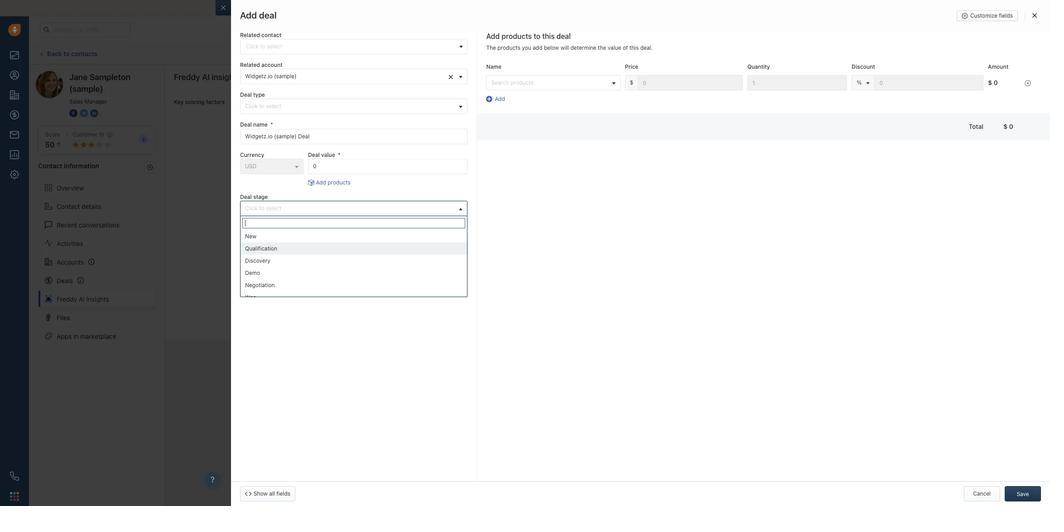 Task type: vqa. For each thing, say whether or not it's contained in the screenshot.
login to the bottom
no



Task type: describe. For each thing, give the bounding box(es) containing it.
×
[[448, 71, 454, 82]]

files
[[57, 314, 70, 322]]

0 horizontal spatial freddy
[[57, 296, 77, 303]]

deal for deal stage
[[240, 194, 252, 201]]

usa
[[337, 39, 350, 47]]

available.
[[522, 50, 546, 57]]

contact for contact details
[[57, 203, 80, 210]]

deals
[[57, 277, 73, 285]]

discovery option
[[241, 255, 467, 267]]

deal for deal value *
[[308, 152, 320, 158]]

related for related contact
[[240, 32, 260, 39]]

customize fields button
[[957, 10, 1018, 21]]

possible for possible connections (0)
[[303, 99, 325, 106]]

connections
[[326, 99, 359, 106]]

sales activities
[[449, 63, 488, 70]]

type
[[253, 92, 265, 98]]

recent
[[57, 221, 77, 229]]

trial
[[815, 26, 824, 32]]

arizona,
[[312, 39, 336, 47]]

Enter value number field
[[308, 159, 468, 174]]

add for add products to this deal the products you add below will determine the value of this deal.
[[486, 32, 500, 40]]

show
[[254, 491, 268, 498]]

deal value *
[[308, 152, 341, 158]]

note
[[335, 63, 348, 69]]

add
[[240, 10, 257, 20]]

possible connections (0) link
[[303, 91, 368, 114]]

products left you
[[498, 44, 520, 51]]

to inside button
[[259, 103, 264, 110]]

send email image
[[960, 26, 967, 33]]

name
[[486, 63, 501, 70]]

widgetz.io inside "dialog"
[[275, 10, 315, 20]]

cancel button
[[964, 487, 1000, 502]]

mng settings image
[[147, 164, 153, 171]]

note button
[[322, 59, 353, 74]]

customer
[[73, 131, 98, 138]]

score
[[45, 131, 60, 138]]

% button
[[857, 79, 870, 86]]

1 -- number field from the left
[[638, 75, 743, 91]]

(sample) inside jane sampleton (sample) sales manager
[[69, 84, 103, 94]]

to inside the add products to this deal the products you add below will determine the value of this deal.
[[534, 32, 541, 40]]

click to select for click to select button at the left
[[245, 103, 281, 110]]

meeting button
[[392, 59, 431, 74]]

add products to this deal the products you add below will determine the value of this deal.
[[486, 32, 653, 51]]

widgetz.io (sample) dialog
[[216, 0, 1050, 507]]

search products
[[491, 79, 534, 86]]

none search field inside dialog
[[242, 218, 465, 229]]

glendale,
[[283, 39, 310, 47]]

1 horizontal spatial $
[[988, 79, 992, 87]]

fields inside button
[[999, 12, 1013, 19]]

50 button
[[45, 141, 62, 149]]

click to select button
[[240, 201, 468, 217]]

updates available. click to refresh. link
[[486, 45, 593, 62]]

Search your CRM... text field
[[40, 22, 130, 37]]

usd button
[[240, 159, 304, 174]]

facebook circled image
[[69, 109, 77, 118]]

0 vertical spatial 0
[[994, 79, 998, 87]]

updates
[[499, 50, 521, 57]]

cancel
[[973, 491, 991, 498]]

explore plans link
[[874, 24, 919, 35]]

21
[[844, 26, 849, 32]]

call
[[288, 63, 297, 69]]

widgetz.io inside dialog
[[245, 73, 273, 80]]

scoring
[[185, 99, 205, 106]]

task
[[371, 63, 382, 69]]

0 vertical spatial $ 0
[[988, 79, 998, 87]]

search products button
[[486, 75, 620, 91]]

will
[[561, 44, 569, 51]]

show all fields
[[254, 491, 290, 498]]

close image
[[1033, 13, 1037, 18]]

(sample) inside dialog
[[274, 73, 297, 80]]

(0) for possible duplicates (0)
[[286, 99, 294, 106]]

contact
[[261, 32, 281, 39]]

(0) for possible connections (0)
[[360, 99, 368, 106]]

apps
[[57, 333, 72, 340]]

deal type
[[240, 92, 265, 98]]

activities
[[465, 63, 488, 70]]

back to contacts link
[[38, 47, 98, 61]]

add
[[533, 44, 542, 51]]

conversations
[[79, 221, 120, 229]]

amount
[[988, 63, 1009, 70]]

click inside updates available. click to refresh. link
[[548, 50, 560, 57]]

possible duplicates (0)
[[234, 99, 294, 106]]

explore plans
[[879, 26, 914, 33]]

0 horizontal spatial insights
[[86, 296, 109, 303]]

deal stage
[[240, 194, 268, 201]]

1 horizontal spatial 0
[[1009, 123, 1013, 130]]

select for click to select button at the left
[[266, 103, 281, 110]]

%
[[857, 79, 862, 86]]

add for add
[[495, 96, 505, 102]]

value inside the add products to this deal the products you add below will determine the value of this deal.
[[608, 44, 621, 51]]

overview
[[57, 184, 84, 192]]

jane
[[69, 72, 88, 82]]

3 -- number field from the left
[[875, 75, 984, 91]]

1 horizontal spatial this
[[629, 44, 639, 51]]

1 vertical spatial details
[[82, 203, 101, 210]]

back
[[47, 50, 62, 57]]

factors
[[206, 99, 225, 106]]

meeting
[[406, 63, 426, 69]]

glendale, arizona, usa link
[[283, 39, 350, 47]]

customize
[[970, 12, 998, 19]]

0 horizontal spatial this
[[542, 32, 555, 40]]

to right back
[[64, 50, 70, 57]]

click to select button
[[240, 99, 468, 114]]

possible duplicates (0) link
[[234, 91, 294, 114]]

your trial ends in 21 days
[[802, 26, 862, 32]]

deal.
[[640, 44, 653, 51]]

widgetz.io link
[[379, 40, 405, 47]]

usd
[[245, 163, 257, 170]]

key
[[174, 99, 184, 106]]

phone element
[[5, 468, 24, 486]]

what's new image
[[984, 27, 991, 33]]

1 horizontal spatial freddy ai insights
[[174, 72, 241, 82]]

you
[[522, 44, 531, 51]]

sales inside widgetz.io (sample) "dialog"
[[449, 63, 463, 70]]

negotiation option
[[241, 280, 467, 292]]

click to select for click to select dropdown button
[[245, 205, 281, 212]]

key scoring factors
[[174, 99, 225, 106]]

widgetz.io (sample) inside "dialog"
[[275, 10, 350, 20]]

related contact
[[240, 32, 281, 39]]

1 vertical spatial value
[[321, 152, 335, 158]]

add products link
[[308, 179, 351, 187]]

dialog containing add deal
[[231, 0, 1050, 507]]

0 horizontal spatial ai
[[79, 296, 85, 303]]

0 horizontal spatial in
[[73, 333, 79, 340]]

contact details
[[57, 203, 101, 210]]



Task type: locate. For each thing, give the bounding box(es) containing it.
1 horizontal spatial insights
[[212, 72, 241, 82]]

search
[[491, 79, 509, 86]]

click inside click to select button
[[245, 103, 258, 110]]

$ down price
[[630, 79, 633, 86]]

linkedin circled image
[[90, 109, 98, 118]]

widgetz.io up glendale,
[[275, 10, 315, 20]]

list box containing new
[[241, 231, 467, 304]]

contact for contact information
[[38, 162, 62, 170]]

this right of
[[629, 44, 639, 51]]

1 vertical spatial ai
[[79, 296, 85, 303]]

key scoring factors link
[[174, 91, 225, 114]]

0 vertical spatial add
[[486, 32, 500, 40]]

1 vertical spatial $ 0
[[1004, 123, 1013, 130]]

value left of
[[608, 44, 621, 51]]

to up add
[[534, 32, 541, 40]]

None search field
[[242, 218, 465, 229]]

demo
[[245, 270, 260, 277]]

widgetz.io down related account
[[245, 73, 273, 80]]

freshworks switcher image
[[10, 493, 19, 502]]

1 horizontal spatial value
[[608, 44, 621, 51]]

save button
[[1005, 487, 1041, 502]]

click
[[548, 50, 560, 57], [245, 103, 258, 110], [245, 205, 258, 212]]

2 related from the top
[[240, 62, 260, 68]]

deal left name
[[240, 122, 252, 128]]

new
[[245, 233, 256, 240]]

possible down deal type
[[234, 99, 256, 106]]

freddy ai insights down deals
[[57, 296, 109, 303]]

details inside button
[[979, 13, 996, 20]]

click inside click to select dropdown button
[[245, 205, 258, 212]]

1 horizontal spatial in
[[838, 26, 843, 32]]

1 horizontal spatial $ 0
[[1004, 123, 1013, 130]]

new option
[[241, 231, 467, 243]]

0 horizontal spatial value
[[321, 152, 335, 158]]

1 horizontal spatial widgetz.io
[[275, 10, 315, 20]]

related left account
[[240, 62, 260, 68]]

1 vertical spatial widgetz.io (sample)
[[245, 73, 297, 80]]

back to contacts
[[47, 50, 97, 57]]

contacts
[[71, 50, 97, 57]]

0 horizontal spatial sales
[[69, 98, 83, 105]]

0 horizontal spatial $ 0
[[988, 79, 998, 87]]

recent conversations
[[57, 221, 120, 229]]

2 (0) from the left
[[360, 99, 368, 106]]

all right see
[[972, 13, 978, 20]]

your
[[802, 26, 813, 32]]

list box
[[241, 231, 467, 304]]

see
[[961, 13, 970, 20]]

won
[[245, 294, 256, 301]]

click to select inside dropdown button
[[245, 205, 281, 212]]

2 select from the top
[[266, 205, 281, 212]]

0 vertical spatial widgetz.io
[[275, 10, 315, 20]]

information
[[64, 162, 99, 170]]

duplicates
[[257, 99, 284, 106]]

fields right show
[[276, 491, 290, 498]]

freddy
[[174, 72, 200, 82], [57, 296, 77, 303]]

click down "deal stage" on the top left
[[245, 205, 258, 212]]

products for add products to this deal the products you add below will determine the value of this deal.
[[502, 32, 532, 40]]

1 vertical spatial *
[[338, 152, 341, 158]]

products inside button
[[511, 79, 534, 86]]

to down stage
[[259, 205, 264, 212]]

refresh.
[[569, 50, 588, 57]]

contact down "50"
[[38, 162, 62, 170]]

possible left connections
[[303, 99, 325, 106]]

deal left type
[[240, 92, 252, 98]]

click to select down type
[[245, 103, 281, 110]]

currency
[[240, 152, 264, 158]]

insights up marketplace
[[86, 296, 109, 303]]

add deal
[[240, 10, 277, 20]]

1 select from the top
[[266, 103, 281, 110]]

(sample)
[[317, 10, 350, 20], [274, 73, 297, 80], [69, 84, 103, 94]]

to left "refresh."
[[562, 50, 567, 57]]

$ right total
[[1004, 123, 1008, 130]]

0 horizontal spatial *
[[270, 122, 273, 128]]

2 vertical spatial (sample)
[[69, 84, 103, 94]]

0 horizontal spatial widgetz.io
[[245, 73, 273, 80]]

add for add products
[[316, 179, 326, 186]]

1 horizontal spatial (0)
[[360, 99, 368, 106]]

0 down amount
[[994, 79, 998, 87]]

related for related account
[[240, 62, 260, 68]]

contact information
[[38, 162, 99, 170]]

determine
[[570, 44, 596, 51]]

0 vertical spatial in
[[838, 26, 843, 32]]

explore
[[879, 26, 899, 33]]

(sample) down jane
[[69, 84, 103, 94]]

demo option
[[241, 267, 467, 280]]

1 vertical spatial related
[[240, 62, 260, 68]]

to inside dropdown button
[[259, 205, 264, 212]]

see all details button
[[947, 9, 1001, 24]]

in left the 21
[[838, 26, 843, 32]]

0 vertical spatial related
[[240, 32, 260, 39]]

1 vertical spatial in
[[73, 333, 79, 340]]

possible for possible duplicates (0)
[[234, 99, 256, 106]]

1 related from the top
[[240, 32, 260, 39]]

2 horizontal spatial $
[[1004, 123, 1008, 130]]

list box inside dialog
[[241, 231, 467, 304]]

0 vertical spatial widgetz.io (sample)
[[275, 10, 350, 20]]

select down stage
[[266, 205, 281, 212]]

ai up "key scoring factors"
[[202, 72, 210, 82]]

all
[[972, 13, 978, 20], [269, 491, 275, 498]]

0 vertical spatial ai
[[202, 72, 210, 82]]

1 vertical spatial this
[[629, 44, 639, 51]]

marketplace
[[80, 333, 116, 340]]

1 vertical spatial contact
[[57, 203, 80, 210]]

0 vertical spatial click to select
[[245, 103, 281, 110]]

sales up facebook circled image
[[69, 98, 83, 105]]

1 horizontal spatial details
[[979, 13, 996, 20]]

Click to select search field
[[240, 39, 468, 54]]

* for deal value *
[[338, 152, 341, 158]]

in
[[838, 26, 843, 32], [73, 333, 79, 340]]

1 vertical spatial insights
[[86, 296, 109, 303]]

0 vertical spatial *
[[270, 122, 273, 128]]

all inside button
[[269, 491, 275, 498]]

click for click to select dropdown button
[[245, 205, 258, 212]]

widgetz.io (sample) down account
[[245, 73, 297, 80]]

customer fit
[[73, 131, 104, 138]]

1 vertical spatial click
[[245, 103, 258, 110]]

2 possible from the left
[[303, 99, 325, 106]]

1 (0) from the left
[[286, 99, 294, 106]]

all inside button
[[972, 13, 978, 20]]

value up add products link
[[321, 152, 335, 158]]

in right 'apps'
[[73, 333, 79, 340]]

0 right total
[[1009, 123, 1013, 130]]

0 vertical spatial click
[[548, 50, 560, 57]]

deal for deal name *
[[240, 122, 252, 128]]

details
[[979, 13, 996, 20], [82, 203, 101, 210]]

products up you
[[502, 32, 532, 40]]

freddy ai insights
[[174, 72, 241, 82], [57, 296, 109, 303]]

0 vertical spatial sales
[[449, 63, 463, 70]]

select
[[266, 103, 281, 110], [266, 205, 281, 212]]

$ 0 down amount
[[988, 79, 998, 87]]

1 vertical spatial 0
[[1009, 123, 1013, 130]]

0 vertical spatial fields
[[999, 12, 1013, 19]]

stage
[[253, 194, 268, 201]]

add down search
[[495, 96, 505, 102]]

1 horizontal spatial (sample)
[[274, 73, 297, 80]]

1 horizontal spatial possible
[[303, 99, 325, 106]]

0 vertical spatial this
[[542, 32, 555, 40]]

(0) inside possible connections (0) 'link'
[[360, 99, 368, 106]]

freddy ai insights up 'factors'
[[174, 72, 241, 82]]

$ 0
[[988, 79, 998, 87], [1004, 123, 1013, 130]]

1 horizontal spatial ai
[[202, 72, 210, 82]]

1 vertical spatial select
[[266, 205, 281, 212]]

fields inside button
[[276, 491, 290, 498]]

click for click to select button at the left
[[245, 103, 258, 110]]

* down start typing... text field
[[338, 152, 341, 158]]

0 horizontal spatial -- number field
[[638, 75, 743, 91]]

0 vertical spatial freddy
[[174, 72, 200, 82]]

sales up ×
[[449, 63, 463, 70]]

all for show
[[269, 491, 275, 498]]

(sample) down call
[[274, 73, 297, 80]]

0 vertical spatial freddy ai insights
[[174, 72, 241, 82]]

0 vertical spatial (sample)
[[317, 10, 350, 20]]

1 horizontal spatial all
[[972, 13, 978, 20]]

add inside the add products to this deal the products you add below will determine the value of this deal.
[[486, 32, 500, 40]]

possible
[[234, 99, 256, 106], [303, 99, 325, 106]]

0 vertical spatial all
[[972, 13, 978, 20]]

1 click to select from the top
[[245, 103, 281, 110]]

(sample) inside "dialog"
[[317, 10, 350, 20]]

0 horizontal spatial $
[[630, 79, 633, 86]]

quantity
[[748, 63, 770, 70]]

value
[[608, 44, 621, 51], [321, 152, 335, 158]]

50
[[45, 141, 55, 149]]

this up below
[[542, 32, 555, 40]]

related down add on the top of page
[[240, 32, 260, 39]]

ai up apps in marketplace
[[79, 296, 85, 303]]

fields
[[999, 12, 1013, 19], [276, 491, 290, 498]]

widgetz.io
[[275, 10, 315, 20], [245, 73, 273, 80]]

2 vertical spatial click
[[245, 205, 258, 212]]

products for add products
[[328, 179, 351, 186]]

* for deal name *
[[270, 122, 273, 128]]

1 horizontal spatial sales
[[449, 63, 463, 70]]

to
[[534, 32, 541, 40], [64, 50, 70, 57], [562, 50, 567, 57], [259, 103, 264, 110], [259, 205, 264, 212]]

select inside dropdown button
[[266, 205, 281, 212]]

products
[[502, 32, 532, 40], [498, 44, 520, 51], [511, 79, 534, 86], [328, 179, 351, 186]]

glendale, arizona, usa
[[283, 39, 350, 47]]

call button
[[274, 59, 302, 74]]

1 possible from the left
[[234, 99, 256, 106]]

discovery
[[245, 258, 270, 265]]

the
[[598, 44, 606, 51]]

fields right customize
[[999, 12, 1013, 19]]

(0)
[[286, 99, 294, 106], [360, 99, 368, 106]]

0 vertical spatial details
[[979, 13, 996, 20]]

2 vertical spatial add
[[316, 179, 326, 186]]

all right show
[[269, 491, 275, 498]]

ends
[[825, 26, 837, 32]]

twitter circled image
[[80, 109, 88, 118]]

account
[[261, 62, 283, 68]]

won option
[[241, 292, 467, 304]]

0 vertical spatial contact
[[38, 162, 62, 170]]

activities
[[57, 240, 83, 248]]

1 vertical spatial freddy ai insights
[[57, 296, 109, 303]]

products right search
[[511, 79, 534, 86]]

* right name
[[270, 122, 273, 128]]

click left the will
[[548, 50, 560, 57]]

click to select down stage
[[245, 205, 281, 212]]

add down deal value *
[[316, 179, 326, 186]]

select up name
[[266, 103, 281, 110]]

1 horizontal spatial -- number field
[[748, 75, 847, 91]]

$ 0 right total
[[1004, 123, 1013, 130]]

1 vertical spatial fields
[[276, 491, 290, 498]]

to down type
[[259, 103, 264, 110]]

$ down amount
[[988, 79, 992, 87]]

1 horizontal spatial *
[[338, 152, 341, 158]]

1 horizontal spatial freddy
[[174, 72, 200, 82]]

possible inside 'link'
[[303, 99, 325, 106]]

1 horizontal spatial fields
[[999, 12, 1013, 19]]

apps in marketplace
[[57, 333, 116, 340]]

deal left stage
[[240, 194, 252, 201]]

task button
[[357, 59, 387, 74]]

2 click to select from the top
[[245, 205, 281, 212]]

select for click to select dropdown button
[[266, 205, 281, 212]]

add up the
[[486, 32, 500, 40]]

0 horizontal spatial possible
[[234, 99, 256, 106]]

0 horizontal spatial all
[[269, 491, 275, 498]]

2 -- number field from the left
[[748, 75, 847, 91]]

1 vertical spatial all
[[269, 491, 275, 498]]

dialog
[[231, 0, 1050, 507]]

Start typing... text field
[[240, 129, 468, 144]]

all for see
[[972, 13, 978, 20]]

the
[[486, 44, 496, 51]]

0 vertical spatial select
[[266, 103, 281, 110]]

1 vertical spatial (sample)
[[274, 73, 297, 80]]

deal name *
[[240, 122, 273, 128]]

phone image
[[10, 473, 19, 482]]

widgetz.io (sample)
[[275, 10, 350, 20], [245, 73, 297, 80]]

1 vertical spatial sales
[[69, 98, 83, 105]]

insights up 'factors'
[[212, 72, 241, 82]]

sales inside jane sampleton (sample) sales manager
[[69, 98, 83, 105]]

freddy up scoring
[[174, 72, 200, 82]]

0 horizontal spatial 0
[[994, 79, 998, 87]]

freddy down deals
[[57, 296, 77, 303]]

1 vertical spatial click to select
[[245, 205, 281, 212]]

2 horizontal spatial -- number field
[[875, 75, 984, 91]]

contact up "recent"
[[57, 203, 80, 210]]

0 vertical spatial insights
[[212, 72, 241, 82]]

deal up add products link
[[308, 152, 320, 158]]

qualification option
[[241, 243, 467, 255]]

insights
[[212, 72, 241, 82], [86, 296, 109, 303]]

(0) right connections
[[360, 99, 368, 106]]

1 vertical spatial widgetz.io
[[245, 73, 273, 80]]

days
[[851, 26, 862, 32]]

click to select inside button
[[245, 103, 281, 110]]

select inside button
[[266, 103, 281, 110]]

products up click to select dropdown button
[[328, 179, 351, 186]]

0 horizontal spatial fields
[[276, 491, 290, 498]]

1 vertical spatial add
[[495, 96, 505, 102]]

related account
[[240, 62, 283, 68]]

2 horizontal spatial (sample)
[[317, 10, 350, 20]]

deal
[[259, 10, 277, 20]]

widgetz.io (sample) up glendale, arizona, usa 'link'
[[275, 10, 350, 20]]

fit
[[99, 131, 104, 138]]

click down deal type
[[245, 103, 258, 110]]

widgetz.io
[[379, 40, 405, 47]]

jane sampleton (sample) sales manager
[[69, 72, 130, 105]]

0 vertical spatial value
[[608, 44, 621, 51]]

0 horizontal spatial (sample)
[[69, 84, 103, 94]]

(sample) up the "arizona,"
[[317, 10, 350, 20]]

-- number field
[[638, 75, 743, 91], [748, 75, 847, 91], [875, 75, 984, 91]]

qualification
[[245, 246, 277, 252]]

related
[[240, 32, 260, 39], [240, 62, 260, 68]]

price
[[625, 63, 638, 70]]

(0) right duplicates
[[286, 99, 294, 106]]

updates available. click to refresh.
[[499, 50, 588, 57]]

0 horizontal spatial freddy ai insights
[[57, 296, 109, 303]]

0 horizontal spatial (0)
[[286, 99, 294, 106]]

save
[[1017, 492, 1029, 498]]

(0) inside possible duplicates (0) link
[[286, 99, 294, 106]]

deal for deal type
[[240, 92, 252, 98]]

0 horizontal spatial details
[[82, 203, 101, 210]]

negotiation
[[245, 282, 275, 289]]

products for search products
[[511, 79, 534, 86]]

below
[[544, 44, 559, 51]]

1 vertical spatial freddy
[[57, 296, 77, 303]]



